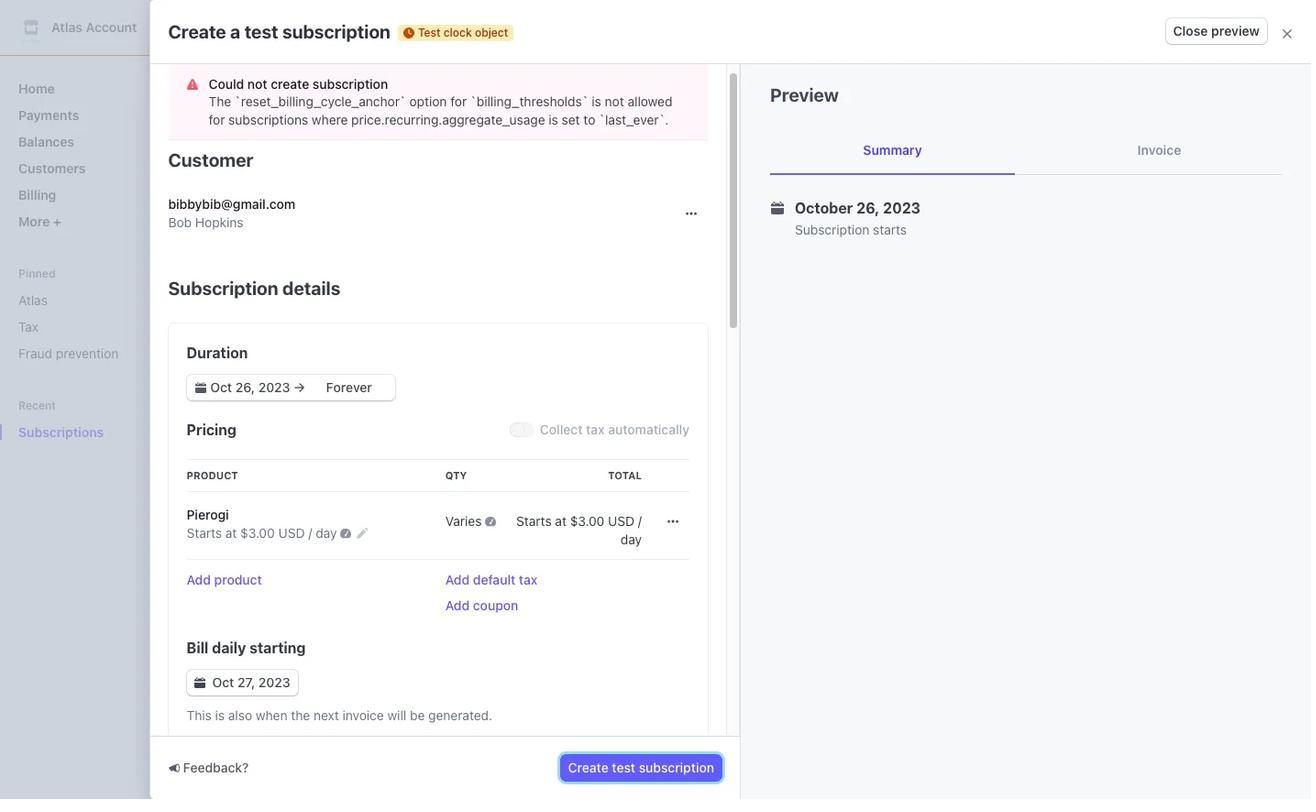 Task type: locate. For each thing, give the bounding box(es) containing it.
be
[[410, 708, 425, 724]]

the down could in the top of the page
[[209, 94, 231, 109]]

1 horizontal spatial atlas
[[51, 19, 83, 35]]

1 horizontal spatial oct
[[238, 206, 260, 222]]

summary
[[863, 142, 922, 158]]

oct 27, 2023 button
[[187, 671, 298, 696]]

$3.00
[[570, 514, 605, 529], [240, 526, 275, 541]]

1 vertical spatial test
[[238, 96, 265, 112]]

pinned element
[[11, 285, 187, 369]]

0 vertical spatial clock
[[444, 25, 472, 39]]

1 vertical spatial subscription
[[313, 76, 388, 92]]

subscription
[[282, 21, 391, 42], [313, 76, 388, 92], [639, 760, 715, 776]]

create
[[168, 21, 226, 42], [568, 760, 609, 776]]

add for add default tax
[[446, 572, 470, 588]]

allowed
[[628, 94, 673, 109]]

1 vertical spatial atlas
[[18, 293, 48, 308]]

clock up end date field
[[313, 291, 351, 307]]

atlas inside 'pinned' element
[[18, 293, 48, 308]]

0 horizontal spatial clock
[[313, 291, 351, 307]]

1 vertical spatial objects
[[278, 382, 322, 398]]

1 vertical spatial clock
[[313, 291, 351, 307]]

0 vertical spatial to
[[584, 112, 596, 127]]

subscription
[[795, 222, 870, 238], [168, 278, 279, 299]]

add left the product
[[187, 572, 211, 588]]

finish
[[1116, 131, 1151, 146]]

1 vertical spatial to
[[374, 382, 385, 398]]

tax right default
[[519, 572, 538, 588]]

add coupon button
[[446, 597, 519, 615]]

the left next
[[291, 708, 310, 724]]

1 horizontal spatial for
[[451, 94, 467, 109]]

clocks
[[268, 96, 308, 112]]

start date field
[[208, 379, 293, 397]]

october 26, 2023 subscription starts
[[795, 200, 921, 238]]

billing link
[[11, 180, 187, 210]]

0 vertical spatial the
[[209, 94, 231, 109]]

1 vertical spatial oct
[[212, 675, 234, 691]]

subscription inside could not create subscription the `reset_billing_cycle_anchor` option for `billing_thresholds` is not allowed for subscriptions where price.recurring.aggregate_usage is set to `last_ever`.
[[313, 76, 388, 92]]

1 vertical spatial test
[[612, 760, 636, 776]]

generated.
[[428, 708, 493, 724]]

preview
[[1212, 23, 1260, 39]]

test
[[245, 21, 278, 42], [612, 760, 636, 776]]

tax
[[586, 422, 605, 438], [519, 572, 538, 588]]

1 horizontal spatial test
[[418, 25, 441, 39]]

atlas left account
[[51, 19, 83, 35]]

/
[[638, 514, 642, 529], [308, 526, 312, 541]]

atlas account
[[51, 19, 137, 35]]

billing
[[18, 187, 56, 203]]

these
[[238, 382, 275, 398]]

tab list
[[770, 127, 1282, 175]]

0 vertical spatial subscription
[[282, 21, 391, 42]]

is
[[592, 94, 602, 109], [549, 112, 558, 127], [390, 291, 402, 307], [215, 708, 225, 724]]

varies
[[446, 514, 482, 529]]

svg image inside oct 27, 2023 button
[[194, 678, 205, 689]]

and
[[441, 382, 463, 398]]

starts right varies
[[516, 514, 552, 529]]

svg image
[[187, 79, 198, 90], [686, 208, 697, 219]]

time inside clock objects these objects are tied to the time and existence of this clock.
[[412, 382, 437, 398]]

the
[[209, 94, 231, 109], [283, 291, 309, 307]]

1 horizontal spatial the
[[283, 291, 309, 307]]

starts at $3.00 usd / day
[[516, 514, 642, 548], [187, 526, 337, 541]]

2023 down on
[[284, 206, 315, 222]]

1 vertical spatial bibbybib@gmail.com
[[286, 445, 410, 460]]

2023 inside created on oct 18, 2023
[[284, 206, 315, 222]]

duration
[[187, 345, 248, 361]]

test left object
[[418, 25, 441, 39]]

total
[[608, 470, 642, 482]]

2 vertical spatial subscription
[[639, 760, 715, 776]]

atlas for atlas
[[18, 293, 48, 308]]

starts
[[516, 514, 552, 529], [187, 526, 222, 541]]

1 vertical spatial for
[[209, 112, 225, 127]]

home
[[18, 81, 55, 96]]

test
[[418, 25, 441, 39], [238, 96, 265, 112]]

oct left "27,"
[[212, 675, 234, 691]]

0 horizontal spatial create
[[168, 21, 226, 42]]

are
[[325, 382, 344, 398]]

0 horizontal spatial time
[[354, 291, 386, 307]]

set
[[562, 112, 580, 127]]

fraud prevention
[[18, 346, 119, 361]]

1 vertical spatial tax
[[519, 572, 538, 588]]

clock left object
[[444, 25, 472, 39]]

1 vertical spatial create
[[568, 760, 609, 776]]

tab list containing summary
[[770, 127, 1282, 175]]

oct left 18,
[[238, 206, 260, 222]]

close
[[1174, 23, 1208, 39]]

0 horizontal spatial test
[[238, 96, 265, 112]]

add inside button
[[187, 572, 211, 588]]

0 vertical spatial create
[[168, 21, 226, 42]]

add left 'coupon'
[[446, 598, 470, 614]]

objects up are
[[292, 358, 356, 379]]

to right tied
[[374, 382, 385, 398]]

0 horizontal spatial tax
[[519, 572, 538, 588]]

0 horizontal spatial not
[[248, 76, 268, 92]]

customers link
[[11, 153, 187, 183]]

2023 for 26,
[[883, 200, 921, 216]]

1 vertical spatial subscription
[[168, 278, 279, 299]]

the up clock
[[283, 291, 309, 307]]

tied
[[348, 382, 370, 398]]

atlas
[[51, 19, 83, 35], [18, 293, 48, 308]]

test inside button
[[612, 760, 636, 776]]

objects
[[292, 358, 356, 379], [278, 382, 322, 398]]

test clocks
[[238, 96, 308, 112]]

product
[[187, 470, 238, 482]]

close preview
[[1174, 23, 1260, 39]]

0 vertical spatial time
[[354, 291, 386, 307]]

subscription down the october
[[795, 222, 870, 238]]

0 horizontal spatial the
[[209, 94, 231, 109]]

0 horizontal spatial for
[[209, 112, 225, 127]]

0 horizontal spatial svg image
[[187, 79, 198, 90]]

time right details
[[354, 291, 386, 307]]

0 vertical spatial subscription
[[795, 222, 870, 238]]

0 horizontal spatial subscription
[[168, 278, 279, 299]]

0 vertical spatial oct
[[238, 206, 260, 222]]

0 horizontal spatial to
[[374, 382, 385, 398]]

0 horizontal spatial oct
[[212, 675, 234, 691]]

this is also when the next invoice will be generated.
[[187, 708, 493, 724]]

1 horizontal spatial the
[[389, 382, 408, 398]]

to inside clock objects these objects are tied to the time and existence of this clock.
[[374, 382, 385, 398]]

the right tied
[[389, 382, 408, 398]]

2023 right "27,"
[[259, 675, 291, 691]]

1 horizontal spatial clock
[[444, 25, 472, 39]]

0 vertical spatial the
[[389, 382, 408, 398]]

Search search field
[[227, 11, 745, 44]]

test down could in the top of the page
[[238, 96, 265, 112]]

for up price.recurring.aggregate_usage at left top
[[451, 94, 467, 109]]

product
[[214, 572, 262, 588]]

add
[[187, 572, 211, 588], [446, 572, 470, 588], [446, 598, 470, 614]]

1 horizontal spatial usd
[[608, 514, 635, 529]]

subscriptions
[[229, 112, 308, 127]]

clock
[[444, 25, 472, 39], [313, 291, 351, 307]]

0 vertical spatial test
[[418, 25, 441, 39]]

prevention
[[56, 346, 119, 361]]

atlas account button
[[18, 15, 155, 40]]

starts down pierogi
[[187, 526, 222, 541]]

0 horizontal spatial $3.00
[[240, 526, 275, 541]]

at
[[555, 514, 567, 529], [226, 526, 237, 541]]

daily
[[212, 640, 246, 657]]

atlas inside button
[[51, 19, 83, 35]]

search
[[257, 19, 299, 35]]

subscription for create
[[313, 76, 388, 92]]

1 horizontal spatial tax
[[586, 422, 605, 438]]

for left 7
[[209, 112, 225, 127]]

create inside button
[[568, 760, 609, 776]]

starts at $3.00 usd / day up the product
[[187, 526, 337, 541]]

objects left are
[[278, 382, 322, 398]]

add up add coupon
[[446, 572, 470, 588]]

invoice
[[343, 708, 384, 724]]

svg image
[[195, 382, 206, 393], [668, 516, 679, 527], [194, 678, 205, 689]]

tax link
[[11, 312, 187, 342]]

0 vertical spatial for
[[451, 94, 467, 109]]

0 horizontal spatial starts at $3.00 usd / day
[[187, 526, 337, 541]]

0 horizontal spatial day
[[259, 123, 303, 154]]

2023 inside october 26, 2023 subscription starts
[[883, 200, 921, 216]]

0 vertical spatial test
[[245, 21, 278, 42]]

add product button
[[187, 571, 262, 590]]

2023 up starts
[[883, 200, 921, 216]]

0 horizontal spatial at
[[226, 526, 237, 541]]

could not create subscription the `reset_billing_cycle_anchor` option for `billing_thresholds` is not allowed for subscriptions where price.recurring.aggregate_usage is set to `last_ever`.
[[209, 76, 673, 127]]

2023
[[883, 200, 921, 216], [284, 206, 315, 222], [259, 675, 291, 691]]

subscription inside button
[[639, 760, 715, 776]]

2 vertical spatial svg image
[[194, 678, 205, 689]]

invoice link
[[1037, 127, 1282, 174]]

is left set
[[549, 112, 558, 127]]

pinned
[[18, 267, 56, 281]]

0 horizontal spatial the
[[291, 708, 310, 724]]

oct
[[238, 206, 260, 222], [212, 675, 234, 691]]

1 horizontal spatial test
[[612, 760, 636, 776]]

1 horizontal spatial to
[[584, 112, 596, 127]]

core navigation links element
[[11, 73, 187, 237]]

1 horizontal spatial time
[[412, 382, 437, 398]]

0 vertical spatial tax
[[586, 422, 605, 438]]

where
[[312, 112, 348, 127]]

0 vertical spatial svg image
[[187, 79, 198, 90]]

0 vertical spatial bibbybib@gmail.com
[[168, 196, 296, 212]]

starting
[[250, 640, 306, 657]]

bibbybib@gmail.com down tied
[[286, 445, 410, 460]]

atlas down pinned
[[18, 293, 48, 308]]

0 vertical spatial atlas
[[51, 19, 83, 35]]

tax
[[18, 319, 39, 335]]

1 vertical spatial not
[[605, 94, 624, 109]]

time left and
[[412, 382, 437, 398]]

not up the `last_ever`.
[[605, 94, 624, 109]]

pricing
[[187, 422, 237, 438]]

1 horizontal spatial not
[[605, 94, 624, 109]]

bibbybib@gmail.com up hopkins
[[168, 196, 296, 212]]

1 horizontal spatial subscription
[[795, 222, 870, 238]]

2023 inside button
[[259, 675, 291, 691]]

1 horizontal spatial svg image
[[686, 208, 697, 219]]

1 horizontal spatial create
[[568, 760, 609, 776]]

to right set
[[584, 112, 596, 127]]

1 vertical spatial time
[[412, 382, 437, 398]]

starts at $3.00 usd / day down total
[[516, 514, 642, 548]]

0 horizontal spatial atlas
[[18, 293, 48, 308]]

subscription up duration
[[168, 278, 279, 299]]

1 horizontal spatial starts
[[516, 514, 552, 529]]

tax right collect
[[586, 422, 605, 438]]

clock
[[238, 358, 288, 379]]

not up test clocks link
[[248, 76, 268, 92]]



Task type: describe. For each thing, give the bounding box(es) containing it.
clock for time
[[313, 291, 351, 307]]

recent
[[18, 399, 56, 413]]

the inside clock objects these objects are tied to the time and existence of this clock.
[[389, 382, 408, 398]]

add for add coupon
[[446, 598, 470, 614]]

is up the `last_ever`.
[[592, 94, 602, 109]]

test clocks link
[[238, 96, 308, 112]]

of
[[526, 382, 538, 398]]

1 horizontal spatial day
[[316, 526, 337, 541]]

create
[[271, 76, 309, 92]]

0 horizontal spatial test
[[245, 21, 278, 42]]

1 horizontal spatial /
[[638, 514, 642, 529]]

create for create a test subscription
[[168, 21, 226, 42]]

simulation
[[1155, 131, 1217, 146]]

payments link
[[11, 100, 187, 130]]

coupon
[[473, 598, 519, 614]]

tax inside button
[[519, 572, 538, 588]]

0 vertical spatial objects
[[292, 358, 356, 379]]

also
[[228, 708, 252, 724]]

oct inside button
[[212, 675, 234, 691]]

data
[[657, 57, 682, 68]]

7
[[238, 123, 254, 154]]

test for test clocks
[[238, 96, 265, 112]]

oct inside created on oct 18, 2023
[[238, 206, 260, 222]]

more
[[18, 214, 53, 229]]

payments
[[18, 107, 79, 123]]

0 horizontal spatial starts
[[187, 526, 222, 541]]

a
[[230, 21, 241, 42]]

bibbybib@gmail.com bob hopkins
[[168, 196, 296, 230]]

bibbybib@gmail.com for bibbybib@gmail.com bob hopkins
[[168, 196, 296, 212]]

clock objects these objects are tied to the time and existence of this clock.
[[238, 358, 602, 398]]

customer
[[168, 150, 254, 171]]

subscription inside october 26, 2023 subscription starts
[[795, 222, 870, 238]]

1 vertical spatial svg image
[[686, 208, 697, 219]]

finish simulation button
[[1108, 126, 1225, 152]]

oct 18, 2023 button
[[238, 205, 315, 224]]

pierogi
[[187, 507, 229, 523]]

october
[[795, 200, 853, 216]]

fraud
[[18, 346, 52, 361]]

test for test clock object
[[418, 25, 441, 39]]

created on oct 18, 2023
[[238, 184, 315, 222]]

create test subscription
[[568, 760, 715, 776]]

0 horizontal spatial usd
[[278, 526, 305, 541]]

bill daily starting
[[187, 640, 306, 657]]

`billing_thresholds`
[[470, 94, 588, 109]]

trial
[[309, 123, 355, 154]]

atlas link
[[11, 285, 187, 316]]

`last_ever`.
[[599, 112, 669, 127]]

1 vertical spatial the
[[283, 291, 309, 307]]

add default tax button
[[446, 571, 538, 590]]

create a test subscription
[[168, 21, 391, 42]]

add default tax
[[446, 572, 538, 588]]

test
[[630, 57, 654, 68]]

summary link
[[770, 127, 1015, 174]]

1 vertical spatial svg image
[[668, 516, 679, 527]]

existence
[[466, 382, 523, 398]]

created
[[238, 184, 286, 200]]

18,
[[263, 206, 281, 222]]

create test subscription button
[[561, 756, 722, 781]]

subscription details
[[168, 278, 341, 299]]

account
[[86, 19, 137, 35]]

0 vertical spatial not
[[248, 76, 268, 92]]

recent navigation links element
[[0, 398, 202, 448]]

26,
[[857, 200, 880, 216]]

starts
[[873, 222, 907, 238]]

is up clock objects these objects are tied to the time and existence of this clock.
[[390, 291, 402, 307]]

bob
[[168, 215, 192, 230]]

1 horizontal spatial at
[[555, 514, 567, 529]]

more button
[[11, 206, 187, 237]]

1 horizontal spatial starts at $3.00 usd / day
[[516, 514, 642, 548]]

is left also
[[215, 708, 225, 724]]

test clock object
[[418, 25, 508, 39]]

usd inside starts at $3.00 usd / day
[[608, 514, 635, 529]]

`reset_billing_cycle_anchor`
[[235, 94, 406, 109]]

atlas for atlas account
[[51, 19, 83, 35]]

2 horizontal spatial day
[[621, 532, 642, 548]]

1 vertical spatial the
[[291, 708, 310, 724]]

27,
[[238, 675, 255, 691]]

bibbybib@gmail.com for bibbybib@gmail.com
[[286, 445, 410, 460]]

collect
[[540, 422, 583, 438]]

subscription for test
[[282, 21, 391, 42]]

finish simulation
[[1116, 131, 1217, 146]]

feedback?
[[183, 760, 249, 776]]

1 horizontal spatial $3.00
[[570, 514, 605, 529]]

add for add product
[[187, 572, 211, 588]]

automatically
[[608, 422, 690, 438]]

customers
[[18, 161, 86, 176]]

to inside could not create subscription the `reset_billing_cycle_anchor` option for `billing_thresholds` is not allowed for subscriptions where price.recurring.aggregate_usage is set to `last_ever`.
[[584, 112, 596, 127]]

oct 27, 2023
[[212, 675, 291, 691]]

default
[[473, 572, 516, 588]]

when
[[256, 708, 288, 724]]

subscriptions link
[[11, 417, 161, 448]]

qty
[[446, 470, 467, 482]]

7 day trial
[[238, 123, 355, 154]]

create for create test subscription
[[568, 760, 609, 776]]

pinned navigation links element
[[11, 266, 187, 369]]

the clock time is
[[283, 291, 405, 307]]

will
[[388, 708, 407, 724]]

end date field
[[307, 379, 392, 397]]

preview
[[770, 84, 839, 105]]

0 vertical spatial svg image
[[195, 382, 206, 393]]

the inside could not create subscription the `reset_billing_cycle_anchor` option for `billing_thresholds` is not allowed for subscriptions where price.recurring.aggregate_usage is set to `last_ever`.
[[209, 94, 231, 109]]

details
[[283, 278, 341, 299]]

2023 for 27,
[[259, 675, 291, 691]]

feedback? button
[[168, 759, 249, 778]]

fraud prevention link
[[11, 338, 187, 369]]

option
[[410, 94, 447, 109]]

hopkins
[[195, 215, 244, 230]]

add coupon
[[446, 598, 519, 614]]

clock for object
[[444, 25, 472, 39]]

could
[[209, 76, 244, 92]]

balances
[[18, 134, 74, 150]]

invoice
[[1138, 142, 1182, 158]]

test data
[[630, 57, 682, 68]]

next
[[314, 708, 339, 724]]

0 horizontal spatial /
[[308, 526, 312, 541]]



Task type: vqa. For each thing, say whether or not it's contained in the screenshot.
started
no



